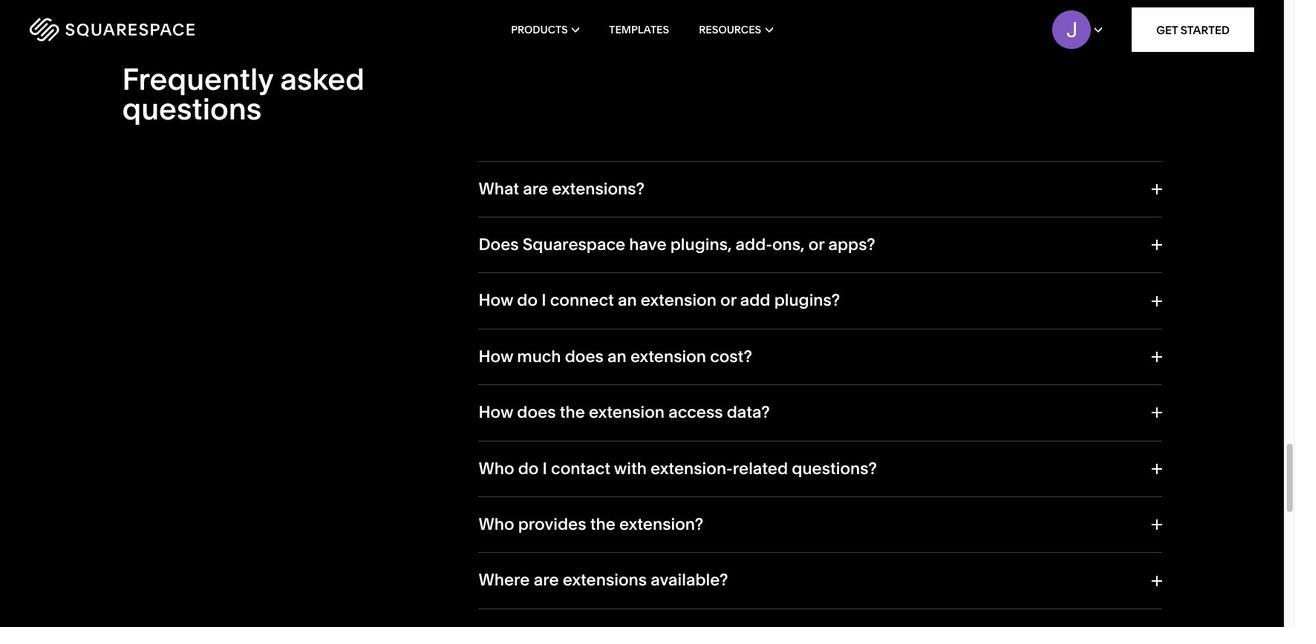 Task type: describe. For each thing, give the bounding box(es) containing it.
or for extension
[[720, 291, 736, 311]]

have
[[629, 235, 667, 255]]

frequently asked questions
[[122, 61, 365, 127]]

extensions?
[[552, 179, 645, 199]]

i for contact
[[543, 459, 547, 479]]

frequently
[[122, 61, 273, 97]]

show answer image for what are extensions?
[[1150, 184, 1162, 194]]

how do i connect an extension or add plugins?
[[479, 291, 840, 311]]

5 show answer image from the top
[[1150, 520, 1162, 530]]

show answer image for cost?
[[1150, 352, 1162, 362]]

show answer image for how do i connect an extension or add plugins?
[[1150, 296, 1162, 306]]

what are extensions?
[[479, 179, 645, 199]]

add-
[[736, 235, 772, 255]]

asked
[[280, 61, 365, 97]]

1 vertical spatial an
[[608, 347, 627, 367]]

0 horizontal spatial does
[[517, 403, 556, 423]]

with
[[614, 459, 647, 479]]

templates link
[[609, 0, 669, 59]]

data?
[[727, 403, 770, 423]]

squarespace logo image
[[30, 18, 195, 42]]

available?
[[651, 571, 728, 591]]

plugins?
[[774, 291, 840, 311]]

connect
[[550, 291, 614, 311]]

how for how do i connect an extension or add plugins?
[[479, 291, 513, 311]]

squarespace
[[523, 235, 625, 255]]

questions
[[122, 90, 262, 127]]

get
[[1156, 23, 1178, 37]]

resources
[[699, 23, 761, 36]]

who do i contact with extension-related questions?
[[479, 459, 877, 479]]

where are extensions available?
[[479, 571, 728, 591]]

get started link
[[1132, 7, 1254, 52]]

apps?
[[828, 235, 875, 255]]

show answer image for extension-
[[1150, 464, 1162, 474]]



Task type: vqa. For each thing, say whether or not it's contained in the screenshot.
the Travel Option
no



Task type: locate. For each thing, give the bounding box(es) containing it.
much
[[517, 347, 561, 367]]

how
[[479, 291, 513, 311], [479, 347, 513, 367], [479, 403, 513, 423]]

3 show answer image from the top
[[1150, 408, 1162, 418]]

1 vertical spatial show answer image
[[1150, 296, 1162, 306]]

does
[[565, 347, 604, 367], [517, 403, 556, 423]]

0 horizontal spatial or
[[720, 291, 736, 311]]

do left 'connect'
[[517, 291, 538, 311]]

the up contact
[[560, 403, 585, 423]]

are for where
[[534, 571, 559, 591]]

are
[[523, 179, 548, 199], [534, 571, 559, 591]]

2 vertical spatial how
[[479, 403, 513, 423]]

0 vertical spatial show answer image
[[1150, 184, 1162, 194]]

1 how from the top
[[479, 291, 513, 311]]

who for who provides the extension?
[[479, 515, 514, 535]]

2 show answer image from the top
[[1150, 296, 1162, 306]]

or
[[809, 235, 825, 255], [720, 291, 736, 311]]

0 vertical spatial are
[[523, 179, 548, 199]]

0 vertical spatial the
[[560, 403, 585, 423]]

extension?
[[619, 515, 703, 535]]

2 who from the top
[[479, 515, 514, 535]]

3 show answer image from the top
[[1150, 576, 1162, 586]]

contact
[[551, 459, 610, 479]]

the for extension?
[[590, 515, 616, 535]]

squarespace logo link
[[30, 18, 275, 42]]

add
[[740, 291, 771, 311]]

show answer image for data?
[[1150, 408, 1162, 418]]

1 vertical spatial how
[[479, 347, 513, 367]]

1 who from the top
[[479, 459, 514, 479]]

plugins,
[[670, 235, 732, 255]]

the for extension
[[560, 403, 585, 423]]

who
[[479, 459, 514, 479], [479, 515, 514, 535]]

the
[[560, 403, 585, 423], [590, 515, 616, 535]]

provides
[[518, 515, 586, 535]]

access
[[669, 403, 723, 423]]

does squarespace have plugins, add-ons, or apps?
[[479, 235, 875, 255]]

0 vertical spatial or
[[809, 235, 825, 255]]

1 show answer image from the top
[[1150, 240, 1162, 250]]

1 show answer image from the top
[[1150, 184, 1162, 194]]

questions?
[[792, 459, 877, 479]]

an right 'connect'
[[618, 291, 637, 311]]

how does the extension access data?
[[479, 403, 770, 423]]

an up how does the extension access data?
[[608, 347, 627, 367]]

started
[[1181, 23, 1230, 37]]

1 vertical spatial do
[[518, 459, 539, 479]]

1 vertical spatial are
[[534, 571, 559, 591]]

templates
[[609, 23, 669, 36]]

are right where
[[534, 571, 559, 591]]

3 how from the top
[[479, 403, 513, 423]]

an
[[618, 291, 637, 311], [608, 347, 627, 367]]

do
[[517, 291, 538, 311], [518, 459, 539, 479]]

are right what at the top left of page
[[523, 179, 548, 199]]

0 vertical spatial does
[[565, 347, 604, 367]]

resources button
[[699, 0, 773, 59]]

2 show answer image from the top
[[1150, 352, 1162, 362]]

i for connect
[[542, 291, 546, 311]]

does
[[479, 235, 519, 255]]

the right provides
[[590, 515, 616, 535]]

0 vertical spatial do
[[517, 291, 538, 311]]

2 vertical spatial extension
[[589, 403, 665, 423]]

extension up with
[[589, 403, 665, 423]]

0 vertical spatial an
[[618, 291, 637, 311]]

extensions
[[563, 571, 647, 591]]

2 vertical spatial show answer image
[[1150, 576, 1162, 586]]

ons,
[[772, 235, 805, 255]]

1 vertical spatial the
[[590, 515, 616, 535]]

do left contact
[[518, 459, 539, 479]]

get started
[[1156, 23, 1230, 37]]

1 vertical spatial who
[[479, 515, 514, 535]]

1 vertical spatial or
[[720, 291, 736, 311]]

does right much at the left bottom
[[565, 347, 604, 367]]

1 vertical spatial i
[[543, 459, 547, 479]]

2 how from the top
[[479, 347, 513, 367]]

extension-
[[651, 459, 733, 479]]

1 horizontal spatial does
[[565, 347, 604, 367]]

who for who do i contact with extension-related questions?
[[479, 459, 514, 479]]

where
[[479, 571, 530, 591]]

how for how does the extension access data?
[[479, 403, 513, 423]]

0 vertical spatial extension
[[641, 291, 717, 311]]

1 vertical spatial does
[[517, 403, 556, 423]]

are for what
[[523, 179, 548, 199]]

or left add
[[720, 291, 736, 311]]

or right the ons,
[[809, 235, 825, 255]]

1 horizontal spatial the
[[590, 515, 616, 535]]

0 vertical spatial how
[[479, 291, 513, 311]]

show answer image for where are extensions available?
[[1150, 576, 1162, 586]]

do for how
[[517, 291, 538, 311]]

0 horizontal spatial the
[[560, 403, 585, 423]]

0 vertical spatial who
[[479, 459, 514, 479]]

related
[[733, 459, 788, 479]]

products
[[511, 23, 568, 36]]

what
[[479, 179, 519, 199]]

4 show answer image from the top
[[1150, 464, 1162, 474]]

extension
[[641, 291, 717, 311], [630, 347, 706, 367], [589, 403, 665, 423]]

extension down how do i connect an extension or add plugins?
[[630, 347, 706, 367]]

0 vertical spatial i
[[542, 291, 546, 311]]

or for ons,
[[809, 235, 825, 255]]

does down much at the left bottom
[[517, 403, 556, 423]]

extension down the does squarespace have plugins, add-ons, or apps?
[[641, 291, 717, 311]]

1 vertical spatial extension
[[630, 347, 706, 367]]

do for who
[[518, 459, 539, 479]]

show answer image
[[1150, 184, 1162, 194], [1150, 296, 1162, 306], [1150, 576, 1162, 586]]

i
[[542, 291, 546, 311], [543, 459, 547, 479]]

how for how much does an extension cost?
[[479, 347, 513, 367]]

products button
[[511, 0, 579, 59]]

show answer image for ons,
[[1150, 240, 1162, 250]]

1 horizontal spatial or
[[809, 235, 825, 255]]

i left contact
[[543, 459, 547, 479]]

cost?
[[710, 347, 752, 367]]

who provides the extension?
[[479, 515, 703, 535]]

how much does an extension cost?
[[479, 347, 752, 367]]

i left 'connect'
[[542, 291, 546, 311]]

show answer image
[[1150, 240, 1162, 250], [1150, 352, 1162, 362], [1150, 408, 1162, 418], [1150, 464, 1162, 474], [1150, 520, 1162, 530]]



